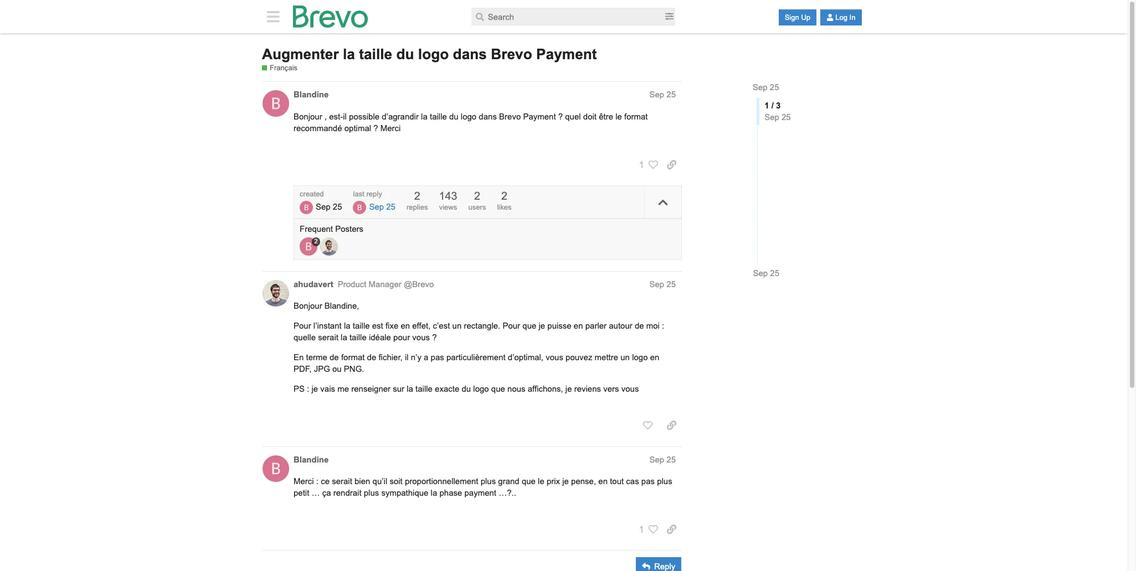 Task type: locate. For each thing, give the bounding box(es) containing it.
2 vertical spatial 1
[[639, 525, 644, 536]]

0 horizontal spatial pas
[[431, 353, 444, 363]]

2 bonjour from the top
[[294, 302, 322, 311]]

:
[[662, 321, 664, 331], [307, 385, 309, 394], [316, 477, 319, 487]]

1 vertical spatial 1
[[639, 160, 644, 171]]

1 vertical spatial serait
[[332, 477, 352, 487]]

? inside pour l'instant la taille est fixe en effet, c'est un rectangle. pour que je puisse en parler autour de moi : quelle serait la taille idéale pour vous ?
[[432, 333, 437, 343]]

0 vertical spatial :
[[662, 321, 664, 331]]

share a link to this post image right d unliked image
[[667, 525, 676, 535]]

de inside pour l'instant la taille est fixe en effet, c'est un rectangle. pour que je puisse en parler autour de moi : quelle serait la taille idéale pour vous ?
[[635, 321, 644, 331]]

1 horizontal spatial format
[[624, 112, 648, 121]]

heading containing ahudavert
[[287, 278, 682, 292]]

le
[[615, 112, 622, 121], [538, 477, 544, 487]]

heading up merci : ce serait bien qu'il soit proportionnellement plus grand que le prix je pense, en tout cas pas plus petit … ça rendrait plus sympathique la phase payment …?.. at bottom
[[287, 454, 682, 468]]

plus right the cas
[[657, 477, 672, 487]]

0 vertical spatial un
[[452, 321, 462, 331]]

pour up quelle
[[294, 321, 311, 331]]

0 horizontal spatial merci
[[294, 477, 314, 487]]

0 horizontal spatial du
[[396, 46, 414, 62]]

1 vertical spatial 1 button
[[633, 521, 658, 540]]

ça
[[322, 489, 331, 498]]

product
[[338, 280, 366, 289]]

,
[[325, 112, 327, 121]]

heading for grand
[[287, 454, 682, 468]]

share a link to this post image right like this post icon
[[667, 421, 676, 431]]

de
[[635, 321, 644, 331], [330, 353, 339, 363], [367, 353, 376, 363]]

show sidebar image
[[264, 9, 283, 24]]

: left ce
[[316, 477, 319, 487]]

2 blandine from the top
[[294, 455, 329, 464]]

2 pour from the left
[[503, 321, 520, 331]]

2 inside 2 likes
[[501, 190, 507, 202]]

1 vertical spatial dans
[[479, 112, 497, 121]]

1 horizontal spatial plus
[[481, 477, 496, 487]]

la down proportionnellement
[[431, 489, 437, 498]]

serait up rendrait
[[332, 477, 352, 487]]

0 horizontal spatial le
[[538, 477, 544, 487]]

2 inside the 2 users
[[474, 190, 480, 202]]

2 horizontal spatial du
[[462, 385, 471, 394]]

1 horizontal spatial merci
[[380, 124, 401, 133]]

quelle
[[294, 333, 316, 343]]

0 horizontal spatial de
[[330, 353, 339, 363]]

que
[[523, 321, 536, 331], [491, 385, 505, 394], [522, 477, 536, 487]]

2 vertical spatial que
[[522, 477, 536, 487]]

2 horizontal spatial de
[[635, 321, 644, 331]]

2 up likes
[[501, 190, 507, 202]]

2 likes
[[497, 190, 512, 212]]

bonjour inside bonjour , est-il possible d'agrandir la taille du logo dans brevo payment ? quel doit être le format recommandé optimal ? merci
[[294, 112, 322, 121]]

1 vertical spatial blandine link
[[294, 454, 329, 466]]

serait
[[318, 333, 338, 343], [332, 477, 352, 487]]

merci inside merci : ce serait bien qu'il soit proportionnellement plus grand que le prix je pense, en tout cas pas plus petit … ça rendrait plus sympathique la phase payment …?..
[[294, 477, 314, 487]]

n'y
[[411, 353, 422, 363]]

0 horizontal spatial :
[[307, 385, 309, 394]]

0 vertical spatial serait
[[318, 333, 338, 343]]

0 horizontal spatial pour
[[294, 321, 311, 331]]

sep 25 link
[[753, 83, 779, 92], [649, 90, 676, 99], [753, 268, 779, 279], [649, 280, 676, 289], [649, 455, 676, 464]]

que right grand
[[522, 477, 536, 487]]

payment
[[536, 46, 597, 62], [523, 112, 556, 121]]

0 vertical spatial payment
[[536, 46, 597, 62]]

1 vertical spatial que
[[491, 385, 505, 394]]

1 vertical spatial :
[[307, 385, 309, 394]]

1 horizontal spatial vous
[[546, 353, 563, 363]]

1 vertical spatial un
[[621, 353, 630, 363]]

ahudavert
[[294, 280, 333, 289]]

format right "être"
[[624, 112, 648, 121]]

pas
[[431, 353, 444, 363], [641, 477, 655, 487]]

je right the prix
[[562, 477, 569, 487]]

je left vais
[[312, 385, 318, 394]]

en inside merci : ce serait bien qu'il soit proportionnellement plus grand que le prix je pense, en tout cas pas plus petit … ça rendrait plus sympathique la phase payment …?..
[[598, 477, 608, 487]]

blandine up the ,
[[294, 90, 329, 99]]

que for nous
[[491, 385, 505, 394]]

2
[[414, 190, 420, 202], [474, 190, 480, 202], [501, 190, 507, 202], [314, 238, 318, 245]]

la inside bonjour , est-il possible d'agrandir la taille du logo dans brevo payment ? quel doit être le format recommandé optimal ? merci
[[421, 112, 428, 121]]

bonjour up recommandé
[[294, 112, 322, 121]]

brevo
[[491, 46, 532, 62], [499, 112, 521, 121]]

2 horizontal spatial :
[[662, 321, 664, 331]]

brevo inside bonjour , est-il possible d'agrandir la taille du logo dans brevo payment ? quel doit être le format recommandé optimal ? merci
[[499, 112, 521, 121]]

que left puisse
[[523, 321, 536, 331]]

0 vertical spatial brevo
[[491, 46, 532, 62]]

etienne image down 'created'
[[300, 201, 313, 215]]

3 heading from the top
[[287, 454, 682, 468]]

blandine for bonjour
[[294, 90, 329, 99]]

1 button up reply image
[[633, 521, 658, 540]]

effet,
[[412, 321, 431, 331]]

un inside en terme de format de fichier, il n'y a pas particulièrement d'optimal, vous pouvez mettre un logo en pdf, jpg ou png.
[[621, 353, 630, 363]]

plus down qu'il
[[364, 489, 379, 498]]

1 left share a link to this post image at the top
[[639, 160, 644, 171]]

qu'il
[[373, 477, 387, 487]]

2 vertical spatial vous
[[621, 385, 639, 394]]

payment down 'search' text box
[[536, 46, 597, 62]]

1 vertical spatial etienne image
[[300, 238, 318, 256]]

0 vertical spatial blandine link
[[294, 89, 329, 100]]

payment
[[464, 489, 496, 498]]

1 bonjour from the top
[[294, 112, 322, 121]]

nous
[[507, 385, 525, 394]]

open advanced search image
[[665, 12, 674, 21]]

search image
[[476, 12, 484, 21]]

sign
[[785, 13, 799, 22]]

2 heading from the top
[[287, 278, 682, 292]]

sep 25
[[753, 83, 779, 92], [649, 90, 676, 99], [316, 202, 342, 212], [369, 202, 395, 212], [753, 269, 779, 278], [649, 280, 676, 289], [649, 455, 676, 464]]

vais
[[320, 385, 335, 394]]

@brevo
[[404, 280, 434, 289]]

le inside merci : ce serait bien qu'il soit proportionnellement plus grand que le prix je pense, en tout cas pas plus petit … ça rendrait plus sympathique la phase payment …?..
[[538, 477, 544, 487]]

merci down d'agrandir
[[380, 124, 401, 133]]

pas right the cas
[[641, 477, 655, 487]]

en left tout
[[598, 477, 608, 487]]

vers
[[603, 385, 619, 394]]

augmenter la taille du logo dans brevo payment link
[[262, 46, 597, 62]]

1 button for merci : ce serait bien qu'il soit proportionnellement plus grand que le prix je pense, en tout cas pas plus petit … ça rendrait plus sympathique la phase payment …?..
[[633, 521, 658, 540]]

augmenter la taille du logo dans brevo payment
[[262, 46, 597, 62]]

bonjour , est-il possible d'agrandir la taille du logo dans brevo payment ? quel doit être le format recommandé optimal ? merci
[[294, 112, 648, 133]]

merci
[[380, 124, 401, 133], [294, 477, 314, 487]]

bonjour
[[294, 112, 322, 121], [294, 302, 322, 311]]

1 button for bonjour , est-il possible d'agrandir la taille du logo dans brevo payment ? quel doit être le format recommandé optimal ? merci
[[633, 156, 658, 175]]

: inside merci : ce serait bien qu'il soit proportionnellement plus grand que le prix je pense, en tout cas pas plus petit … ça rendrait plus sympathique la phase payment …?..
[[316, 477, 319, 487]]

un right c'est
[[452, 321, 462, 331]]

sympathique
[[381, 489, 428, 498]]

plus up the payment
[[481, 477, 496, 487]]

format inside bonjour , est-il possible d'agrandir la taille du logo dans brevo payment ? quel doit être le format recommandé optimal ? merci
[[624, 112, 648, 121]]

0 vertical spatial il
[[343, 112, 347, 121]]

1 horizontal spatial ?
[[432, 333, 437, 343]]

etienne image
[[300, 201, 313, 215], [300, 238, 318, 256]]

0 vertical spatial dans
[[453, 46, 487, 62]]

1 up reply image
[[639, 525, 644, 536]]

en up pour
[[401, 321, 410, 331]]

2 inside 2 replies
[[414, 190, 420, 202]]

terme
[[306, 353, 327, 363]]

d'agrandir
[[382, 112, 419, 121]]

un
[[452, 321, 462, 331], [621, 353, 630, 363]]

serait down the l'instant
[[318, 333, 338, 343]]

le right "être"
[[615, 112, 622, 121]]

heading up rectangle.
[[287, 278, 682, 292]]

je
[[539, 321, 545, 331], [312, 385, 318, 394], [565, 385, 572, 394], [562, 477, 569, 487]]

2 for 2 replies
[[414, 190, 420, 202]]

0 horizontal spatial format
[[341, 353, 365, 363]]

il left n'y on the left of the page
[[405, 353, 409, 363]]

0 vertical spatial du
[[396, 46, 414, 62]]

est
[[372, 321, 383, 331]]

logo
[[418, 46, 449, 62], [461, 112, 476, 121], [632, 353, 648, 363], [473, 385, 489, 394]]

1 horizontal spatial :
[[316, 477, 319, 487]]

0 vertical spatial merci
[[380, 124, 401, 133]]

1 vertical spatial merci
[[294, 477, 314, 487]]

soit
[[390, 477, 403, 487]]

1 button left share a link to this post image at the top
[[633, 156, 658, 175]]

0 vertical spatial blandine
[[294, 90, 329, 99]]

1 vertical spatial du
[[449, 112, 458, 121]]

1 1 button from the top
[[633, 156, 658, 175]]

2 up replies
[[414, 190, 420, 202]]

1 vertical spatial pas
[[641, 477, 655, 487]]

la right d'agrandir
[[421, 112, 428, 121]]

1 vertical spatial le
[[538, 477, 544, 487]]

0 vertical spatial que
[[523, 321, 536, 331]]

1 vertical spatial format
[[341, 353, 365, 363]]

0 vertical spatial heading
[[287, 89, 682, 103]]

recommandé
[[294, 124, 342, 133]]

payment left 'quel' at the top of page
[[523, 112, 556, 121]]

le left the prix
[[538, 477, 544, 487]]

blandine link
[[294, 89, 329, 100], [294, 454, 329, 466]]

0 vertical spatial le
[[615, 112, 622, 121]]

du
[[396, 46, 414, 62], [449, 112, 458, 121], [462, 385, 471, 394]]

etienne image down the frequent
[[300, 238, 318, 256]]

like this post image
[[643, 421, 653, 431]]

vous down effet,
[[412, 333, 430, 343]]

vous left pouvez on the bottom of page
[[546, 353, 563, 363]]

1 blandine from the top
[[294, 90, 329, 99]]

d unliked image
[[644, 525, 658, 535]]

bonjour for bonjour , est-il possible d'agrandir la taille du logo dans brevo payment ? quel doit être le format recommandé optimal ? merci
[[294, 112, 322, 121]]

143
[[439, 190, 457, 202]]

1 / 3 sep 25
[[764, 101, 791, 122]]

1
[[764, 101, 769, 110], [639, 160, 644, 171], [639, 525, 644, 536]]

0 horizontal spatial un
[[452, 321, 462, 331]]

1 horizontal spatial le
[[615, 112, 622, 121]]

de left 'fichier,'
[[367, 353, 376, 363]]

la
[[343, 46, 355, 62], [421, 112, 428, 121], [344, 321, 350, 331], [341, 333, 347, 343], [407, 385, 413, 394], [431, 489, 437, 498]]

blandine up ce
[[294, 455, 329, 464]]

je left puisse
[[539, 321, 545, 331]]

sep
[[753, 83, 768, 92], [649, 90, 664, 99], [764, 112, 779, 122], [316, 202, 330, 212], [369, 202, 384, 212], [753, 269, 768, 278], [649, 280, 664, 289], [649, 455, 664, 464]]

serait inside pour l'instant la taille est fixe en effet, c'est un rectangle. pour que je puisse en parler autour de moi : quelle serait la taille idéale pour vous ?
[[318, 333, 338, 343]]

0 vertical spatial vous
[[412, 333, 430, 343]]

2 up users
[[474, 190, 480, 202]]

merci inside bonjour , est-il possible d'agrandir la taille du logo dans brevo payment ? quel doit être le format recommandé optimal ? merci
[[380, 124, 401, 133]]

de left moi
[[635, 321, 644, 331]]

1 vertical spatial vous
[[546, 353, 563, 363]]

2 1 button from the top
[[633, 521, 658, 540]]

pour
[[294, 321, 311, 331], [503, 321, 520, 331]]

blandine link up the ,
[[294, 89, 329, 100]]

1 button
[[633, 156, 658, 175], [633, 521, 658, 540]]

2 replies
[[407, 190, 428, 212]]

2 vertical spatial heading
[[287, 454, 682, 468]]

pour
[[393, 333, 410, 343]]

format up png.
[[341, 353, 365, 363]]

il up optimal
[[343, 112, 347, 121]]

user image
[[827, 14, 834, 21]]

1 horizontal spatial du
[[449, 112, 458, 121]]

1 vertical spatial share a link to this post image
[[667, 525, 676, 535]]

1 horizontal spatial de
[[367, 353, 376, 363]]

1 horizontal spatial pas
[[641, 477, 655, 487]]

1 left /
[[764, 101, 769, 110]]

doit
[[583, 112, 597, 121]]

exacte
[[435, 385, 459, 394]]

2 vertical spatial du
[[462, 385, 471, 394]]

grand
[[498, 477, 519, 487]]

Search text field
[[471, 8, 664, 25]]

que left the nous
[[491, 385, 505, 394]]

1 vertical spatial payment
[[523, 112, 556, 121]]

de up ou
[[330, 353, 339, 363]]

2 vertical spatial ?
[[432, 333, 437, 343]]

: for merci : ce serait bien qu'il soit proportionnellement plus grand que le prix je pense, en tout cas pas plus petit … ça rendrait plus sympathique la phase payment …?..
[[316, 477, 319, 487]]

merci up 'petit'
[[294, 477, 314, 487]]

vous right vers
[[621, 385, 639, 394]]

2 horizontal spatial ?
[[558, 112, 563, 121]]

1 heading from the top
[[287, 89, 682, 103]]

idéale
[[369, 333, 391, 343]]

0 horizontal spatial il
[[343, 112, 347, 121]]

0 vertical spatial pas
[[431, 353, 444, 363]]

1 vertical spatial bonjour
[[294, 302, 322, 311]]

2 horizontal spatial vous
[[621, 385, 639, 394]]

: right ps at the left of page
[[307, 385, 309, 394]]

que inside pour l'instant la taille est fixe en effet, c'est un rectangle. pour que je puisse en parler autour de moi : quelle serait la taille idéale pour vous ?
[[523, 321, 536, 331]]

je left reviens
[[565, 385, 572, 394]]

la down 'brevo community' image
[[343, 46, 355, 62]]

? left 'quel' at the top of page
[[558, 112, 563, 121]]

ahudavert link
[[294, 278, 333, 290]]

pas right a
[[431, 353, 444, 363]]

c'est
[[433, 321, 450, 331]]

en down moi
[[650, 353, 659, 363]]

parler
[[585, 321, 607, 331]]

? down c'est
[[432, 333, 437, 343]]

1 blandine link from the top
[[294, 89, 329, 100]]

1 vertical spatial ?
[[373, 124, 378, 133]]

rendrait
[[333, 489, 361, 498]]

vous inside en terme de format de fichier, il n'y a pas particulièrement d'optimal, vous pouvez mettre un logo en pdf, jpg ou png.
[[546, 353, 563, 363]]

1 vertical spatial blandine
[[294, 455, 329, 464]]

1 vertical spatial il
[[405, 353, 409, 363]]

heading
[[287, 89, 682, 103], [287, 278, 682, 292], [287, 454, 682, 468]]

moi
[[646, 321, 660, 331]]

share a link to this post image
[[667, 421, 676, 431], [667, 525, 676, 535]]

bonjour for bonjour blandine,
[[294, 302, 322, 311]]

un right mettre
[[621, 353, 630, 363]]

2 down the frequent
[[314, 238, 318, 245]]

blandine link up ce
[[294, 454, 329, 466]]

0 vertical spatial 1 button
[[633, 156, 658, 175]]

pour right rectangle.
[[503, 321, 520, 331]]

0 vertical spatial etienne image
[[300, 201, 313, 215]]

0 vertical spatial 1
[[764, 101, 769, 110]]

sign up button
[[779, 9, 817, 25]]

0 vertical spatial format
[[624, 112, 648, 121]]

2 blandine link from the top
[[294, 454, 329, 466]]

1 vertical spatial heading
[[287, 278, 682, 292]]

1 horizontal spatial pour
[[503, 321, 520, 331]]

sur
[[393, 385, 404, 394]]

1 horizontal spatial un
[[621, 353, 630, 363]]

heading up bonjour , est-il possible d'agrandir la taille du logo dans brevo payment ? quel doit être le format recommandé optimal ? merci
[[287, 89, 682, 103]]

1 horizontal spatial il
[[405, 353, 409, 363]]

2 vertical spatial :
[[316, 477, 319, 487]]

1 vertical spatial brevo
[[499, 112, 521, 121]]

blandine
[[294, 90, 329, 99], [294, 455, 329, 464]]

0 vertical spatial bonjour
[[294, 112, 322, 121]]

25
[[770, 83, 779, 92], [667, 90, 676, 99], [781, 112, 791, 122], [333, 202, 342, 212], [386, 202, 395, 212], [770, 269, 779, 278], [667, 280, 676, 289], [667, 455, 676, 464]]

0 horizontal spatial vous
[[412, 333, 430, 343]]

bonjour down ahudavert link
[[294, 302, 322, 311]]

? down possible
[[373, 124, 378, 133]]

sep 25 link for share a link to this post image at the top
[[649, 90, 676, 99]]

1 for format
[[639, 160, 644, 171]]

0 vertical spatial share a link to this post image
[[667, 421, 676, 431]]

: right moi
[[662, 321, 664, 331]]

frequent
[[300, 225, 333, 234]]



Task type: vqa. For each thing, say whether or not it's contained in the screenshot.
likes
yes



Task type: describe. For each thing, give the bounding box(es) containing it.
d'optimal,
[[508, 353, 543, 363]]

vous inside pour l'instant la taille est fixe en effet, c'est un rectangle. pour que je puisse en parler autour de moi : quelle serait la taille idéale pour vous ?
[[412, 333, 430, 343]]

l'instant
[[313, 321, 342, 331]]

likes
[[497, 203, 512, 212]]

2 for 2 likes
[[501, 190, 507, 202]]

reviens
[[574, 385, 601, 394]]

blandine for merci
[[294, 455, 329, 464]]

log
[[835, 13, 848, 22]]

la right the sur
[[407, 385, 413, 394]]

2 for 2 users
[[474, 190, 480, 202]]

être
[[599, 112, 613, 121]]

affichons,
[[528, 385, 563, 394]]

en terme de format de fichier, il n'y a pas particulièrement d'optimal, vous pouvez mettre un logo en pdf, jpg ou png.
[[294, 353, 659, 374]]

: for ps : je vais me renseigner sur la taille exacte du logo que nous affichons, je reviens vers vous
[[307, 385, 309, 394]]

mettre
[[595, 353, 618, 363]]

français link
[[262, 63, 298, 73]]

reply image
[[642, 563, 650, 571]]

payment inside bonjour , est-il possible d'agrandir la taille du logo dans brevo payment ? quel doit être le format recommandé optimal ? merci
[[523, 112, 556, 121]]

pense,
[[571, 477, 596, 487]]

2 horizontal spatial plus
[[657, 477, 672, 487]]

que for je
[[523, 321, 536, 331]]

il inside bonjour , est-il possible d'agrandir la taille du logo dans brevo payment ? quel doit être le format recommandé optimal ? merci
[[343, 112, 347, 121]]

: inside pour l'instant la taille est fixe en effet, c'est un rectangle. pour que je puisse en parler autour de moi : quelle serait la taille idéale pour vous ?
[[662, 321, 664, 331]]

last reply
[[353, 190, 382, 198]]

blandine link for bonjour
[[294, 89, 329, 100]]

a
[[424, 353, 428, 363]]

2 link
[[300, 238, 320, 256]]

1 etienne image from the top
[[300, 201, 313, 215]]

2 for 2
[[314, 238, 318, 245]]

particulièrement
[[446, 353, 506, 363]]

alexandre hudavert image
[[320, 238, 338, 256]]

users
[[468, 203, 486, 212]]

pouvez
[[566, 353, 592, 363]]

logo inside en terme de format de fichier, il n'y a pas particulièrement d'optimal, vous pouvez mettre un logo en pdf, jpg ou png.
[[632, 353, 648, 363]]

pdf,
[[294, 365, 312, 374]]

etienne image
[[353, 201, 366, 215]]

taille inside bonjour , est-il possible d'agrandir la taille du logo dans brevo payment ? quel doit être le format recommandé optimal ? merci
[[430, 112, 447, 121]]

tout
[[610, 477, 624, 487]]

pas inside merci : ce serait bien qu'il soit proportionnellement plus grand que le prix je pense, en tout cas pas plus petit … ça rendrait plus sympathique la phase payment …?..
[[641, 477, 655, 487]]

cas
[[626, 477, 639, 487]]

un inside pour l'instant la taille est fixe en effet, c'est un rectangle. pour que je puisse en parler autour de moi : quelle serait la taille idéale pour vous ?
[[452, 321, 462, 331]]

frequent posters
[[300, 225, 363, 234]]

prix
[[547, 477, 560, 487]]

je inside pour l'instant la taille est fixe en effet, c'est un rectangle. pour que je puisse en parler autour de moi : quelle serait la taille idéale pour vous ?
[[539, 321, 545, 331]]

logo inside bonjour , est-il possible d'agrandir la taille du logo dans brevo payment ? quel doit être le format recommandé optimal ? merci
[[461, 112, 476, 121]]

dans inside bonjour , est-il possible d'agrandir la taille du logo dans brevo payment ? quel doit être le format recommandé optimal ? merci
[[479, 112, 497, 121]]

replies
[[407, 203, 428, 212]]

manager
[[369, 280, 401, 289]]

2 users
[[468, 190, 486, 212]]

jpg
[[314, 365, 330, 374]]

il inside en terme de format de fichier, il n'y a pas particulièrement d'optimal, vous pouvez mettre un logo en pdf, jpg ou png.
[[405, 353, 409, 363]]

autour
[[609, 321, 632, 331]]

in
[[849, 13, 856, 22]]

la inside merci : ce serait bien qu'il soit proportionnellement plus grand que le prix je pense, en tout cas pas plus petit … ça rendrait plus sympathique la phase payment …?..
[[431, 489, 437, 498]]

0 vertical spatial ?
[[558, 112, 563, 121]]

augmenter
[[262, 46, 339, 62]]

je inside merci : ce serait bien qu'il soit proportionnellement plus grand que le prix je pense, en tout cas pas plus petit … ça rendrait plus sympathique la phase payment …?..
[[562, 477, 569, 487]]

format inside en terme de format de fichier, il n'y a pas particulièrement d'optimal, vous pouvez mettre un logo en pdf, jpg ou png.
[[341, 353, 365, 363]]

1 share a link to this post image from the top
[[667, 421, 676, 431]]

log in button
[[820, 9, 862, 25]]

d unliked image
[[644, 160, 658, 170]]

bonjour blandine,
[[294, 302, 359, 311]]

2 etienne image from the top
[[300, 238, 318, 256]]

le inside bonjour , est-il possible d'agrandir la taille du logo dans brevo payment ? quel doit être le format recommandé optimal ? merci
[[615, 112, 622, 121]]

sep 25 link for 1st share a link to this post icon from the top of the page
[[649, 280, 676, 289]]

phase
[[440, 489, 462, 498]]

en inside en terme de format de fichier, il n'y a pas particulièrement d'optimal, vous pouvez mettre un logo en pdf, jpg ou png.
[[650, 353, 659, 363]]

views
[[439, 203, 457, 212]]

sep inside 1 / 3 sep 25
[[764, 112, 779, 122]]

renseigner
[[351, 385, 391, 394]]

brevo community image
[[293, 6, 368, 28]]

du inside bonjour , est-il possible d'agrandir la taille du logo dans brevo payment ? quel doit être le format recommandé optimal ? merci
[[449, 112, 458, 121]]

en left parler
[[574, 321, 583, 331]]

1 inside 1 / 3 sep 25
[[764, 101, 769, 110]]

collapse topic details image
[[658, 197, 669, 208]]

est-
[[329, 112, 343, 121]]

…?..
[[499, 489, 516, 498]]

143 views
[[439, 190, 457, 212]]

fichier,
[[379, 353, 403, 363]]

1 for pas
[[639, 525, 644, 536]]

…
[[312, 489, 320, 498]]

2 share a link to this post image from the top
[[667, 525, 676, 535]]

blandine link for merci
[[294, 454, 329, 466]]

/
[[771, 101, 773, 110]]

que inside merci : ce serait bien qu'il soit proportionnellement plus grand que le prix je pense, en tout cas pas plus petit … ça rendrait plus sympathique la phase payment …?..
[[522, 477, 536, 487]]

la down the l'instant
[[341, 333, 347, 343]]

reply
[[366, 190, 382, 198]]

la right the l'instant
[[344, 321, 350, 331]]

rectangle.
[[464, 321, 500, 331]]

log in
[[835, 13, 856, 22]]

blandine,
[[325, 302, 359, 311]]

last
[[353, 190, 364, 198]]

ce
[[321, 477, 330, 487]]

en
[[294, 353, 304, 363]]

ps : je vais me renseigner sur la taille exacte du logo que nous affichons, je reviens vers vous
[[294, 385, 639, 394]]

created
[[300, 190, 324, 198]]

puisse
[[547, 321, 571, 331]]

0 horizontal spatial plus
[[364, 489, 379, 498]]

0 horizontal spatial ?
[[373, 124, 378, 133]]

sep 25 link for 2nd share a link to this post icon from the top
[[649, 455, 676, 464]]

1 pour from the left
[[294, 321, 311, 331]]

sign up
[[785, 13, 810, 22]]

possible
[[349, 112, 379, 121]]

serait inside merci : ce serait bien qu'il soit proportionnellement plus grand que le prix je pense, en tout cas pas plus petit … ça rendrait plus sympathique la phase payment …?..
[[332, 477, 352, 487]]

25 inside 1 / 3 sep 25
[[781, 112, 791, 122]]

bien
[[355, 477, 370, 487]]

quel
[[565, 112, 581, 121]]

français
[[270, 64, 298, 72]]

petit
[[294, 489, 309, 498]]

pas inside en terme de format de fichier, il n'y a pas particulièrement d'optimal, vous pouvez mettre un logo en pdf, jpg ou png.
[[431, 353, 444, 363]]

ps
[[294, 385, 305, 394]]

png.
[[344, 365, 364, 374]]

posters
[[335, 225, 363, 234]]

optimal
[[344, 124, 371, 133]]

ahudavert product manager @brevo
[[294, 280, 434, 289]]

proportionnellement
[[405, 477, 478, 487]]

pour l'instant la taille est fixe en effet, c'est un rectangle. pour que je puisse en parler autour de moi : quelle serait la taille idéale pour vous ?
[[294, 321, 664, 343]]

3
[[776, 101, 780, 110]]

heading for logo
[[287, 89, 682, 103]]

share a link to this post image
[[667, 160, 676, 170]]

merci : ce serait bien qu'il soit proportionnellement plus grand que le prix je pense, en tout cas pas plus petit … ça rendrait plus sympathique la phase payment …?..
[[294, 477, 672, 498]]



